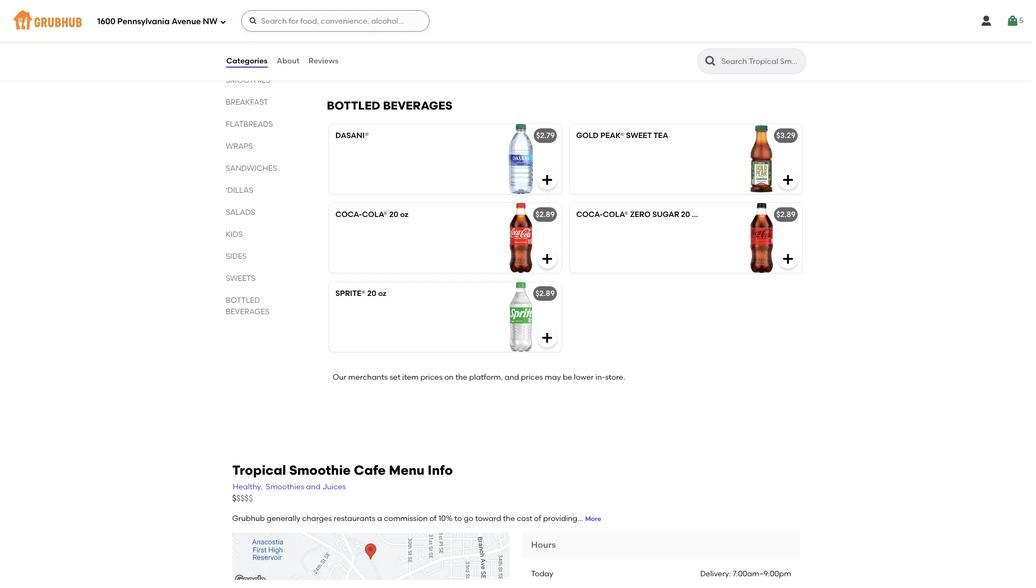 Task type: describe. For each thing, give the bounding box(es) containing it.
sweets
[[226, 274, 255, 283]]

7:00am–9:00pm
[[733, 570, 791, 579]]

more button
[[585, 515, 601, 524]]

charges
[[302, 514, 332, 524]]

0 vertical spatial beverages
[[383, 99, 452, 112]]

salads tab
[[226, 207, 301, 218]]

treats
[[266, 64, 293, 74]]

sides
[[226, 252, 247, 261]]

svg image for the edible lime straw image
[[782, 56, 794, 69]]

smoothies
[[266, 483, 304, 492]]

main navigation navigation
[[0, 0, 1032, 42]]

svg image for coca-cola® zero sugar 20 oz image
[[782, 252, 794, 265]]

smoothies for fruit
[[226, 42, 270, 52]]

0 horizontal spatial 20
[[367, 289, 376, 298]]

delivery:
[[700, 570, 731, 579]]

set
[[390, 373, 400, 382]]

sprite® 20 oz
[[335, 289, 386, 298]]

1600
[[97, 16, 115, 26]]

'dillas tab
[[226, 185, 301, 196]]

flavored
[[376, 28, 406, 38]]

5 button
[[1006, 11, 1023, 31]]

tropical treats smoothies tab
[[226, 63, 301, 86]]

$2.79
[[536, 131, 555, 140]]

a
[[377, 514, 382, 524]]

cafe
[[354, 463, 386, 478]]

healthy,
[[233, 483, 263, 492]]

$2.89 for sugar
[[776, 210, 796, 219]]

kids tab
[[226, 229, 301, 240]]

sprite®
[[335, 289, 365, 298]]

go
[[464, 514, 473, 524]]

$$$$$
[[232, 494, 253, 504]]

reviews
[[309, 56, 339, 65]]

0 vertical spatial the
[[455, 373, 467, 382]]

10%
[[438, 514, 453, 524]]

1 horizontal spatial bottled
[[327, 99, 380, 112]]

our
[[333, 373, 346, 382]]

'dillas
[[226, 186, 253, 195]]

gold
[[576, 131, 599, 140]]

on
[[444, 373, 454, 382]]

fruit blend smoothies tab
[[226, 30, 301, 53]]

avenue
[[172, 16, 201, 26]]

and for juices
[[306, 483, 321, 492]]

delivery: 7:00am–9:00pm
[[700, 570, 791, 579]]

about button
[[276, 42, 300, 81]]

2 horizontal spatial oz
[[692, 210, 700, 219]]

and for 100%
[[408, 28, 423, 38]]

coca-cola® zero sugar 20 oz image
[[721, 203, 802, 273]]

menu
[[389, 463, 425, 478]]

1600 pennsylvania avenue nw
[[97, 16, 218, 26]]

beverages inside bottled beverages tab
[[226, 307, 270, 317]]

tropical
[[232, 463, 286, 478]]

1 vertical spatial the
[[503, 514, 515, 524]]

sugar
[[652, 210, 679, 219]]

may
[[545, 373, 561, 382]]

wraps
[[226, 142, 253, 151]]

bottled inside tab
[[226, 296, 260, 305]]

to
[[455, 514, 462, 524]]

toward
[[475, 514, 501, 524]]

pennsylvania
[[117, 16, 170, 26]]

coca-cola® zero sugar 20 oz
[[576, 210, 700, 219]]

2 horizontal spatial and
[[505, 373, 519, 382]]

coca- for coca-cola® 20 oz
[[335, 210, 362, 219]]

$3.29
[[776, 131, 796, 140]]

100%
[[424, 28, 443, 38]]

categories
[[226, 56, 268, 65]]

wraps tab
[[226, 141, 301, 152]]

tea
[[654, 131, 668, 140]]

sweets tab
[[226, 273, 301, 284]]

edible strawberry straw image
[[481, 6, 561, 76]]

reviews button
[[308, 42, 339, 81]]

zero
[[630, 210, 651, 219]]

svg image for sprite® 20 oz image
[[541, 331, 554, 344]]

providing
[[543, 514, 577, 524]]

breakfast tab
[[226, 97, 301, 108]]

grubhub
[[232, 514, 265, 524]]

coca-cola® 20 oz
[[335, 210, 408, 219]]

categories button
[[226, 42, 268, 81]]

sandwiches tab
[[226, 163, 301, 174]]

cost
[[517, 514, 532, 524]]

1 horizontal spatial oz
[[400, 210, 408, 219]]

commission
[[384, 514, 428, 524]]

edible strawberry straw
[[335, 13, 444, 22]]

svg image for the 'dasani®' image
[[541, 173, 554, 186]]

smoothies and juices button
[[265, 482, 347, 494]]

Search for food, convenience, alcohol... search field
[[241, 10, 429, 32]]

kids
[[226, 230, 243, 239]]

bottled beverages tab
[[226, 295, 301, 318]]

store.
[[605, 373, 625, 382]]

juices
[[322, 483, 346, 492]]

straw
[[417, 13, 444, 22]]

sandwiches
[[226, 164, 277, 173]]

be
[[563, 373, 572, 382]]

search icon image
[[704, 55, 717, 68]]

cola® for 20
[[362, 210, 387, 219]]

smoothie
[[289, 463, 351, 478]]

peak®
[[600, 131, 624, 140]]



Task type: vqa. For each thing, say whether or not it's contained in the screenshot.
the middle it
no



Task type: locate. For each thing, give the bounding box(es) containing it.
2 smoothies from the top
[[226, 42, 270, 52]]

coca- for coca-cola® zero sugar 20 oz
[[576, 210, 603, 219]]

strawberry
[[335, 28, 374, 38]]

svg image
[[1006, 15, 1019, 27], [220, 19, 226, 25], [782, 56, 794, 69], [541, 173, 554, 186], [782, 252, 794, 265], [541, 331, 554, 344]]

0 vertical spatial smoothies
[[226, 9, 270, 18]]

2 vertical spatial and
[[306, 483, 321, 492]]

2 of from the left
[[534, 514, 541, 524]]

1 horizontal spatial 20
[[389, 210, 398, 219]]

$2.89 for oz
[[536, 210, 555, 219]]

edible
[[445, 28, 468, 38]]

grubhub generally charges restaurants a commission of 10% to go toward the cost of providing ... more
[[232, 514, 601, 524]]

bottled beverages
[[327, 99, 452, 112], [226, 296, 270, 317]]

and down smoothie
[[306, 483, 321, 492]]

oz
[[400, 210, 408, 219], [692, 210, 700, 219], [378, 289, 386, 298]]

merchants
[[348, 373, 388, 382]]

of left 10%
[[429, 514, 437, 524]]

strawberry
[[363, 13, 415, 22]]

edible
[[335, 13, 362, 22]]

1 vertical spatial beverages
[[226, 307, 270, 317]]

healthy, button
[[232, 482, 263, 494]]

tropical
[[226, 64, 264, 74]]

lower
[[574, 373, 594, 382]]

1 prices from the left
[[420, 373, 443, 382]]

0 horizontal spatial the
[[455, 373, 467, 382]]

our merchants set item prices on the platform, and prices may be lower in-store.
[[333, 373, 625, 382]]

sides tab
[[226, 251, 301, 262]]

edible lime straw image
[[721, 6, 802, 76]]

smoothies inside fruit blend smoothies
[[226, 42, 270, 52]]

sweet
[[626, 131, 652, 140]]

1 vertical spatial smoothies
[[226, 42, 270, 52]]

smoothies up "categories" on the left top
[[226, 42, 270, 52]]

salads
[[226, 208, 255, 217]]

smoothies for balanced
[[226, 9, 270, 18]]

svg image
[[980, 15, 993, 27], [249, 17, 257, 25], [782, 173, 794, 186], [541, 252, 554, 265]]

bottled beverages inside tab
[[226, 296, 270, 317]]

beverages
[[383, 99, 452, 112], [226, 307, 270, 317]]

1 horizontal spatial prices
[[521, 373, 543, 382]]

2 prices from the left
[[521, 373, 543, 382]]

smoothies down balanced
[[226, 9, 270, 18]]

restaurants
[[334, 514, 375, 524]]

0 horizontal spatial beverages
[[226, 307, 270, 317]]

0 horizontal spatial cola®
[[362, 210, 387, 219]]

balanced fusion smoothies
[[226, 0, 298, 18]]

about
[[277, 56, 299, 65]]

coca-
[[335, 210, 362, 219], [576, 210, 603, 219]]

3 smoothies from the top
[[226, 76, 270, 85]]

2 horizontal spatial 20
[[681, 210, 690, 219]]

healthy, smoothies and juices
[[233, 483, 346, 492]]

0 vertical spatial bottled
[[327, 99, 380, 112]]

sprite® 20 oz image
[[481, 282, 561, 352]]

1 of from the left
[[429, 514, 437, 524]]

0 horizontal spatial bottled beverages
[[226, 296, 270, 317]]

smoothies down the tropical
[[226, 76, 270, 85]]

svg image inside 5 button
[[1006, 15, 1019, 27]]

1 horizontal spatial the
[[503, 514, 515, 524]]

smoothies for tropical
[[226, 76, 270, 85]]

...
[[577, 514, 583, 524]]

coca-cola® 20 oz image
[[481, 203, 561, 273]]

smoothies
[[226, 9, 270, 18], [226, 42, 270, 52], [226, 76, 270, 85]]

gold peak® sweet tea image
[[721, 124, 802, 194]]

0 horizontal spatial of
[[429, 514, 437, 524]]

0 horizontal spatial oz
[[378, 289, 386, 298]]

$2.89
[[536, 210, 555, 219], [776, 210, 796, 219], [536, 289, 555, 298]]

2 cola® from the left
[[603, 210, 628, 219]]

dasani®
[[335, 131, 369, 140]]

balanced
[[226, 0, 267, 7]]

1 horizontal spatial cola®
[[603, 210, 628, 219]]

blend
[[249, 31, 274, 40]]

and
[[408, 28, 423, 38], [505, 373, 519, 382], [306, 483, 321, 492]]

item
[[402, 373, 419, 382]]

0 vertical spatial bottled beverages
[[327, 99, 452, 112]]

info
[[428, 463, 453, 478]]

1 vertical spatial bottled
[[226, 296, 260, 305]]

0 vertical spatial and
[[408, 28, 423, 38]]

2 coca- from the left
[[576, 210, 603, 219]]

generally
[[267, 514, 300, 524]]

dasani® image
[[481, 124, 561, 194]]

1 horizontal spatial and
[[408, 28, 423, 38]]

1 cola® from the left
[[362, 210, 387, 219]]

flatbreads tab
[[226, 119, 301, 130]]

prices
[[420, 373, 443, 382], [521, 373, 543, 382]]

bottled up dasani®
[[327, 99, 380, 112]]

of
[[429, 514, 437, 524], [534, 514, 541, 524]]

0 horizontal spatial and
[[306, 483, 321, 492]]

fruit
[[226, 31, 247, 40]]

in-
[[596, 373, 605, 382]]

smoothies inside tropical treats smoothies
[[226, 76, 270, 85]]

2 vertical spatial smoothies
[[226, 76, 270, 85]]

the
[[455, 373, 467, 382], [503, 514, 515, 524]]

1 coca- from the left
[[335, 210, 362, 219]]

Search Tropical Smoothie Cafe  search field
[[720, 56, 803, 67]]

balanced fusion smoothies tab
[[226, 0, 301, 19]]

today
[[531, 570, 553, 579]]

strawberry flavored and 100% edible
[[335, 28, 468, 38]]

prices left may
[[521, 373, 543, 382]]

1 vertical spatial bottled beverages
[[226, 296, 270, 317]]

tropical smoothie cafe  menu info
[[232, 463, 453, 478]]

1 horizontal spatial beverages
[[383, 99, 452, 112]]

cola® for zero
[[603, 210, 628, 219]]

20
[[389, 210, 398, 219], [681, 210, 690, 219], [367, 289, 376, 298]]

bottled beverages up dasani®
[[327, 99, 452, 112]]

bottled
[[327, 99, 380, 112], [226, 296, 260, 305]]

of right cost
[[534, 514, 541, 524]]

the left cost
[[503, 514, 515, 524]]

tropical treats smoothies
[[226, 64, 293, 85]]

breakfast
[[226, 98, 268, 107]]

5
[[1019, 16, 1023, 25]]

flatbreads
[[226, 120, 273, 129]]

fusion
[[269, 0, 298, 7]]

fruit blend smoothies
[[226, 31, 274, 52]]

1 horizontal spatial bottled beverages
[[327, 99, 452, 112]]

nw
[[203, 16, 218, 26]]

0 horizontal spatial bottled
[[226, 296, 260, 305]]

bottled beverages down sweets
[[226, 296, 270, 317]]

cola®
[[362, 210, 387, 219], [603, 210, 628, 219]]

hours
[[531, 540, 556, 551]]

gold peak® sweet tea
[[576, 131, 668, 140]]

1 smoothies from the top
[[226, 9, 270, 18]]

and left 100%
[[408, 28, 423, 38]]

0 horizontal spatial prices
[[420, 373, 443, 382]]

1 horizontal spatial of
[[534, 514, 541, 524]]

more
[[585, 515, 601, 523]]

bottled down sweets
[[226, 296, 260, 305]]

smoothies inside balanced fusion smoothies
[[226, 9, 270, 18]]

platform,
[[469, 373, 503, 382]]

1 horizontal spatial coca-
[[576, 210, 603, 219]]

1 vertical spatial and
[[505, 373, 519, 382]]

prices left the on
[[420, 373, 443, 382]]

and right platform,
[[505, 373, 519, 382]]

$
[[232, 494, 236, 504]]

the right the on
[[455, 373, 467, 382]]

0 horizontal spatial coca-
[[335, 210, 362, 219]]



